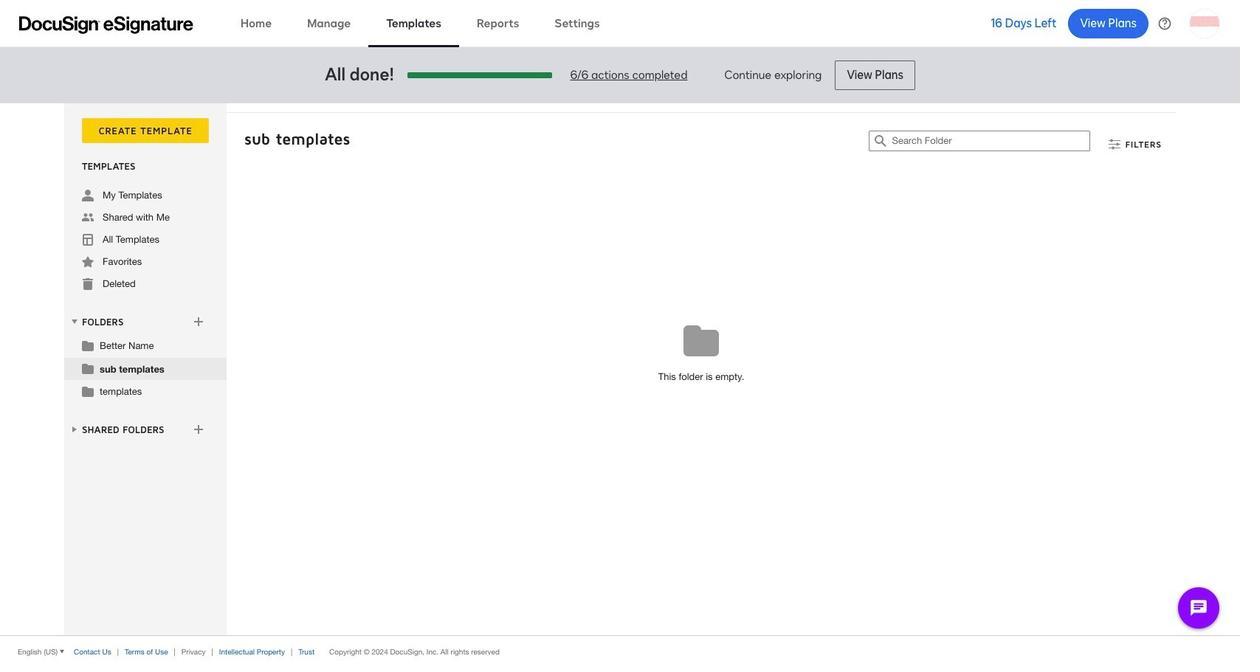 Task type: vqa. For each thing, say whether or not it's contained in the screenshot.
Search Folder text field
yes



Task type: locate. For each thing, give the bounding box(es) containing it.
your uploaded profile image image
[[1190, 8, 1220, 38]]

shared image
[[82, 212, 94, 224]]

1 vertical spatial folder image
[[82, 385, 94, 397]]

view folders image
[[69, 316, 80, 328]]

folder image down folder icon
[[82, 385, 94, 397]]

templates image
[[82, 234, 94, 246]]

2 folder image from the top
[[82, 385, 94, 397]]

folder image up folder icon
[[82, 340, 94, 351]]

folder image
[[82, 340, 94, 351], [82, 385, 94, 397]]

0 vertical spatial folder image
[[82, 340, 94, 351]]

docusign esignature image
[[19, 16, 193, 34]]



Task type: describe. For each thing, give the bounding box(es) containing it.
folder image
[[82, 363, 94, 374]]

Search Folder text field
[[892, 131, 1090, 151]]

star filled image
[[82, 256, 94, 268]]

user image
[[82, 190, 94, 202]]

more info region
[[0, 636, 1241, 668]]

trash image
[[82, 278, 94, 290]]

1 folder image from the top
[[82, 340, 94, 351]]

view shared folders image
[[69, 424, 80, 436]]

secondary navigation region
[[64, 103, 1180, 636]]



